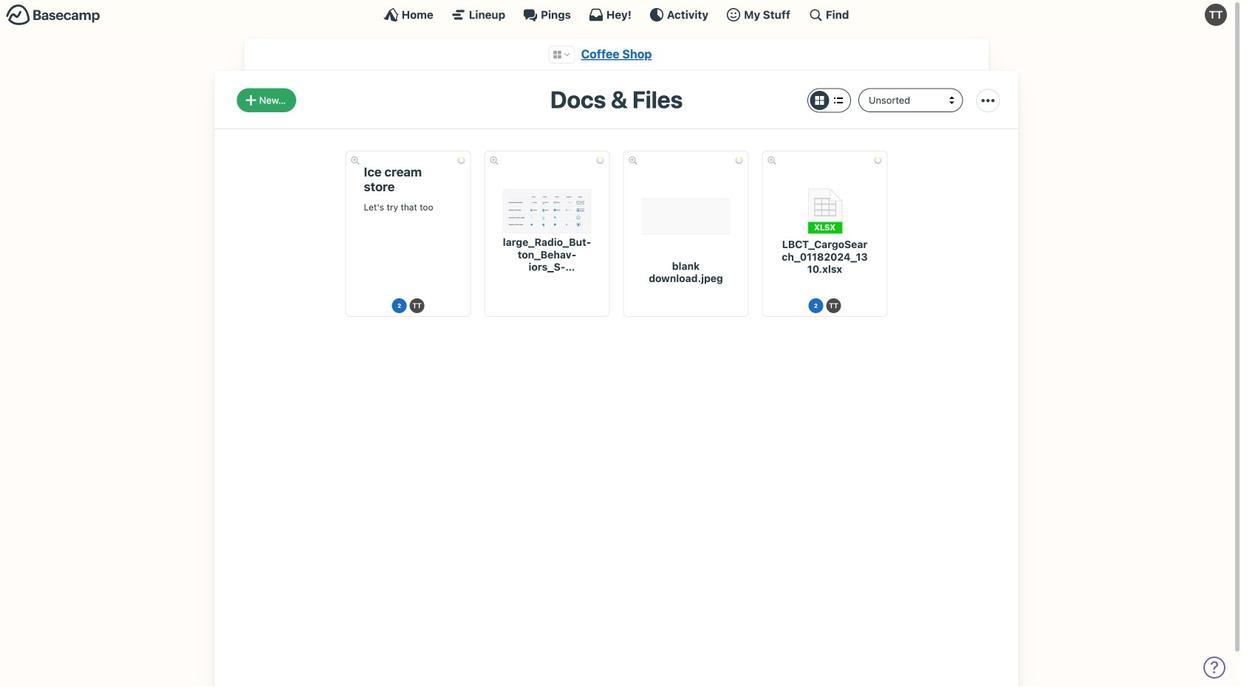 Task type: locate. For each thing, give the bounding box(es) containing it.
0 vertical spatial terry turtle image
[[1206, 4, 1228, 26]]

terry turtle image
[[1206, 4, 1228, 26], [410, 299, 425, 314]]

1 vertical spatial terry turtle image
[[410, 299, 425, 314]]

0 horizontal spatial terry turtle image
[[410, 299, 425, 314]]

1 horizontal spatial terry turtle image
[[1206, 4, 1228, 26]]

switch accounts image
[[6, 4, 101, 27]]



Task type: describe. For each thing, give the bounding box(es) containing it.
terry turtle image
[[827, 299, 842, 314]]

main element
[[0, 0, 1234, 29]]

terry turtle image inside main element
[[1206, 4, 1228, 26]]

keyboard shortcut: ⌘ + / image
[[809, 7, 823, 22]]



Task type: vqa. For each thing, say whether or not it's contained in the screenshot.
Switch Accounts 'image'
yes



